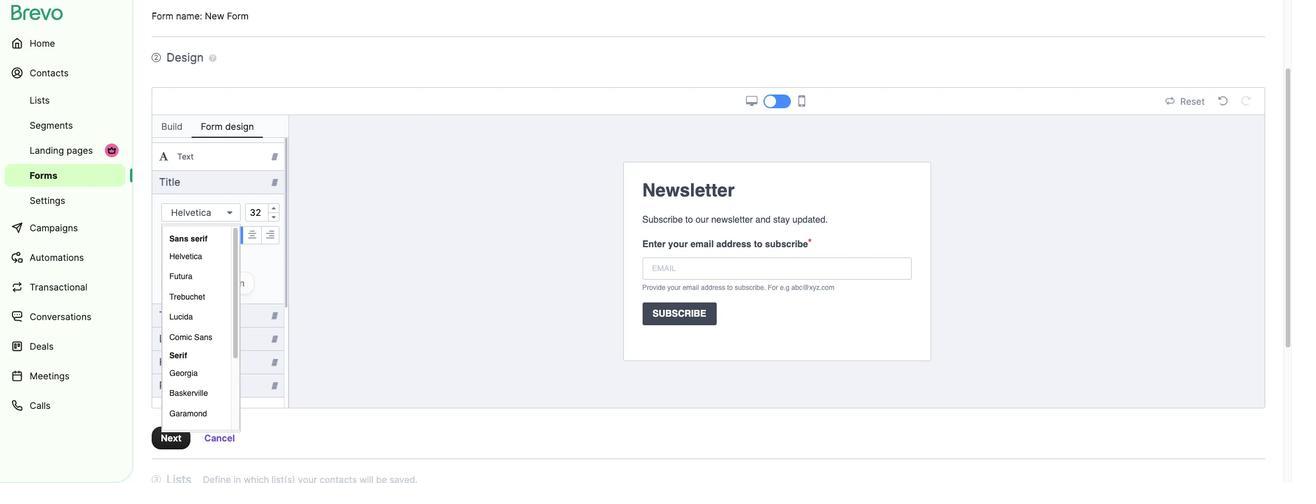 Task type: vqa. For each thing, say whether or not it's contained in the screenshot.
transactional
yes



Task type: describe. For each thing, give the bounding box(es) containing it.
meetings link
[[5, 363, 125, 390]]

next button
[[152, 427, 191, 450]]

automations
[[30, 252, 84, 263]]

email for enter
[[690, 239, 714, 250]]

transactional link
[[5, 274, 125, 301]]

calls link
[[5, 392, 125, 420]]

contacts
[[30, 67, 69, 79]]

baskerville menu item
[[163, 384, 231, 404]]

left___rvooi image
[[107, 146, 116, 155]]

build
[[161, 121, 183, 132]]

subscribe
[[642, 215, 683, 225]]

to inside text field
[[685, 215, 693, 225]]

landing pages
[[30, 145, 93, 156]]

comic sans
[[169, 333, 212, 342]]

futura
[[169, 272, 192, 281]]

0 vertical spatial text
[[177, 152, 194, 161]]

trebuchet menu item
[[163, 287, 231, 307]]

campaigns
[[30, 222, 78, 234]]

deals
[[30, 341, 54, 352]]

your for provide
[[667, 284, 681, 292]]

campaigns link
[[5, 214, 125, 242]]

Subscribe to our newsletter and stay updated. text field
[[642, 213, 911, 227]]

segments
[[30, 120, 73, 131]]

lucida
[[169, 313, 193, 322]]

newsletter button
[[633, 172, 921, 209]]

form design
[[201, 121, 254, 132]]

our
[[696, 215, 709, 225]]

reset section
[[185, 278, 245, 289]]

help text
[[159, 356, 203, 368]]

reset for reset
[[1180, 96, 1205, 107]]

meetings
[[30, 371, 70, 382]]

cancel button
[[195, 427, 244, 450]]

2
[[154, 53, 158, 62]]

and
[[755, 215, 771, 225]]

subscribe to our newsletter and stay updated.
[[642, 215, 828, 225]]

form for name
[[152, 10, 173, 22]]

name
[[176, 10, 200, 22]]

design
[[166, 51, 204, 64]]

settings link
[[5, 189, 125, 212]]

writing direction
[[177, 407, 239, 416]]

your for enter
[[668, 239, 688, 250]]

conversations link
[[5, 303, 125, 331]]

automations link
[[5, 244, 125, 271]]

address for subscribe.
[[701, 284, 725, 292]]

1 text button from the top
[[152, 143, 284, 170]]

landing pages link
[[5, 139, 125, 162]]

trebuchet
[[169, 292, 205, 302]]

2 horizontal spatial form
[[227, 10, 249, 22]]

0 horizontal spatial sans
[[169, 234, 188, 243]]

baskerville
[[169, 389, 208, 398]]

form design link
[[192, 115, 263, 138]]

settings
[[30, 195, 65, 206]]

writing
[[177, 407, 204, 416]]

pages
[[67, 145, 93, 156]]

to for subscribe
[[754, 239, 762, 250]]

newsletter
[[711, 215, 753, 225]]

landing
[[30, 145, 64, 156]]

newsletter
[[642, 180, 735, 201]]

helvetica inside menu item
[[169, 252, 202, 261]]

subscribe
[[653, 309, 706, 319]]

:
[[200, 10, 202, 22]]

palatino menu item
[[163, 424, 231, 444]]

help
[[159, 356, 181, 368]]

writing direction button
[[152, 398, 284, 425]]

2 text button from the top
[[152, 304, 284, 327]]

forms
[[30, 170, 57, 181]]

home link
[[5, 30, 125, 57]]

sans serif
[[169, 234, 208, 243]]

lists
[[30, 95, 50, 106]]

address for subscribe
[[716, 239, 751, 250]]

menu containing sans serif
[[162, 226, 240, 444]]

contacts link
[[5, 59, 125, 87]]

futura menu item
[[163, 267, 231, 287]]

cancel
[[204, 433, 235, 444]]

enter your email address to subscribe
[[642, 239, 808, 250]]

text
[[184, 356, 203, 368]]

provide your email address to subscribe. for e.g abc@xyz.com
[[642, 284, 834, 292]]

comic
[[169, 333, 192, 342]]

new
[[205, 10, 224, 22]]



Task type: locate. For each thing, give the bounding box(es) containing it.
helvetica down sans serif
[[169, 252, 202, 261]]

text up title
[[177, 152, 194, 161]]

0 vertical spatial email
[[690, 239, 714, 250]]

form left name
[[152, 10, 173, 22]]

sans down lucida menu item
[[194, 333, 212, 342]]

section
[[212, 278, 245, 289]]

email for provide
[[683, 284, 699, 292]]

text button
[[152, 143, 284, 170], [152, 304, 284, 327]]

palatino
[[169, 429, 198, 439]]

to down and
[[754, 239, 762, 250]]

form left design
[[201, 121, 223, 132]]

email up 'subscribe' at the bottom of page
[[683, 284, 699, 292]]

deals link
[[5, 333, 125, 360]]

label button
[[152, 328, 284, 351]]

0 vertical spatial helvetica
[[171, 207, 211, 218]]

text button up label dropdown button at the bottom
[[152, 304, 284, 327]]

1 vertical spatial reset
[[185, 278, 210, 289]]

address left subscribe.
[[701, 284, 725, 292]]

1 vertical spatial text button
[[152, 304, 284, 327]]

1 horizontal spatial sans
[[194, 333, 212, 342]]

title button
[[152, 171, 284, 194]]

next
[[161, 433, 181, 444]]

1 vertical spatial your
[[667, 284, 681, 292]]

label
[[159, 333, 185, 345]]

segments link
[[5, 114, 125, 137]]

e.g
[[780, 284, 789, 292]]

forms link
[[5, 164, 125, 187]]

1 horizontal spatial to
[[727, 284, 733, 292]]

help text button
[[152, 351, 284, 374]]

text
[[177, 152, 194, 161], [159, 310, 180, 322]]

0 horizontal spatial form
[[152, 10, 173, 22]]

placeholder
[[159, 380, 216, 392]]

comic sans menu item
[[163, 328, 231, 348]]

reset inside button
[[185, 278, 210, 289]]

serif
[[191, 234, 208, 243]]

enter
[[642, 239, 666, 250]]

Newsletter text field
[[642, 177, 911, 204]]

text up label on the bottom left of page
[[159, 310, 180, 322]]

subscribe button
[[633, 298, 921, 330]]

updated.
[[792, 215, 828, 225]]

1 vertical spatial email
[[683, 284, 699, 292]]

helvetica up sans serif
[[171, 207, 211, 218]]

to left subscribe.
[[727, 284, 733, 292]]

design
[[225, 121, 254, 132]]

subscribe to our newsletter and stay updated. button
[[633, 209, 921, 231]]

build link
[[152, 115, 192, 138]]

email down 'our'
[[690, 239, 714, 250]]

0 vertical spatial sans
[[169, 234, 188, 243]]

0 horizontal spatial to
[[685, 215, 693, 225]]

menu
[[162, 226, 240, 444]]

0 horizontal spatial reset
[[185, 278, 210, 289]]

direction
[[206, 407, 239, 416]]

0 vertical spatial your
[[668, 239, 688, 250]]

reset section button
[[161, 272, 254, 295]]

2 vertical spatial to
[[727, 284, 733, 292]]

sans left serif
[[169, 234, 188, 243]]

your right enter
[[668, 239, 688, 250]]

calls
[[30, 400, 51, 412]]

0 vertical spatial text button
[[152, 143, 284, 170]]

1 horizontal spatial form
[[201, 121, 223, 132]]

serif
[[169, 351, 187, 360]]

helvetica menu item
[[163, 247, 231, 267]]

1 horizontal spatial reset
[[1180, 96, 1205, 107]]

home
[[30, 38, 55, 49]]

address
[[716, 239, 751, 250], [701, 284, 725, 292]]

0 vertical spatial to
[[685, 215, 693, 225]]

form
[[152, 10, 173, 22], [227, 10, 249, 22], [201, 121, 223, 132]]

abc@xyz.com
[[791, 284, 834, 292]]

title
[[159, 176, 180, 188]]

reset for reset section
[[185, 278, 210, 289]]

None number field
[[245, 204, 279, 222]]

form for design
[[201, 121, 223, 132]]

None text field
[[642, 258, 911, 280]]

your
[[668, 239, 688, 250], [667, 284, 681, 292]]

transactional
[[30, 282, 87, 293]]

reset
[[1180, 96, 1205, 107], [185, 278, 210, 289]]

to left 'our'
[[685, 215, 693, 225]]

for
[[768, 284, 778, 292]]

1 vertical spatial to
[[754, 239, 762, 250]]

lucida menu item
[[163, 307, 231, 328]]

0 vertical spatial reset
[[1180, 96, 1205, 107]]

sans inside menu item
[[194, 333, 212, 342]]

1 vertical spatial text
[[159, 310, 180, 322]]

subscribe
[[765, 239, 808, 250]]

form right the new
[[227, 10, 249, 22]]

reset button
[[1162, 94, 1208, 109]]

georgia menu item
[[163, 364, 231, 384]]

2 horizontal spatial to
[[754, 239, 762, 250]]

subscribe.
[[735, 284, 766, 292]]

email
[[690, 239, 714, 250], [683, 284, 699, 292]]

reset inside button
[[1180, 96, 1205, 107]]

helvetica
[[171, 207, 211, 218], [169, 252, 202, 261]]

form name : new form
[[152, 10, 249, 22]]

1 vertical spatial sans
[[194, 333, 212, 342]]

1 vertical spatial address
[[701, 284, 725, 292]]

georgia
[[169, 369, 198, 378]]

provide
[[642, 284, 666, 292]]

text button up "title" dropdown button
[[152, 143, 284, 170]]

garamond
[[169, 409, 207, 418]]

to for subscribe.
[[727, 284, 733, 292]]

conversations
[[30, 311, 91, 323]]

your right provide
[[667, 284, 681, 292]]

address down subscribe to our newsletter and stay updated.
[[716, 239, 751, 250]]

0 vertical spatial address
[[716, 239, 751, 250]]

to
[[685, 215, 693, 225], [754, 239, 762, 250], [727, 284, 733, 292]]

lists link
[[5, 89, 125, 112]]

placeholder button
[[152, 375, 284, 397]]

1 vertical spatial helvetica
[[169, 252, 202, 261]]

garamond menu item
[[163, 404, 231, 424]]

stay
[[773, 215, 790, 225]]



